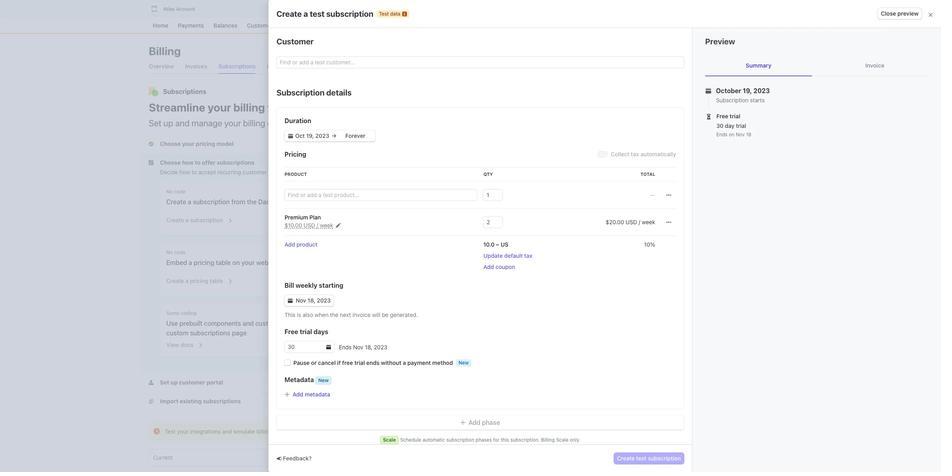 Task type: describe. For each thing, give the bounding box(es) containing it.
add phase
[[469, 419, 500, 427]]

18
[[747, 132, 752, 138]]

add product button
[[285, 241, 318, 249]]

uis
[[279, 320, 289, 327]]

no for share a payment link with your customers
[[365, 189, 372, 195]]

this is also when the next invoice will be generated.
[[285, 312, 418, 318]]

create
[[298, 320, 317, 327]]

only.
[[570, 437, 581, 443]]

this
[[285, 312, 296, 318]]

automatically
[[641, 151, 677, 158]]

october 19, 2023 subscription starts
[[717, 87, 771, 104]]

a inside create a subscription button
[[186, 217, 189, 224]]

1 vertical spatial the
[[330, 312, 339, 318]]

0 vertical spatial billing
[[234, 101, 265, 114]]

1 vertical spatial 18,
[[365, 344, 373, 351]]

a inside some coding use prebuilt components and custom uis to create a custom subscriptions page
[[319, 320, 322, 327]]

30
[[717, 122, 724, 129]]

your inside no code share a payment link with your customers
[[443, 198, 456, 206]]

close preview
[[882, 10, 919, 17]]

revenue inside streamline your billing workflows set up and manage your billing operations to capture more revenue and accept recurring payments globally.
[[372, 118, 402, 128]]

ends
[[367, 360, 380, 367]]

2 vertical spatial nov
[[353, 344, 364, 351]]

no for create a subscription from the dashboard
[[166, 189, 173, 195]]

page
[[232, 330, 247, 337]]

qty
[[484, 172, 493, 177]]

test inside create test subscription button
[[637, 455, 647, 462]]

a inside no code create a subscription from the dashboard
[[188, 198, 191, 206]]

payments inside streamline your billing workflows set up and manage your billing operations to capture more revenue and accept recurring payments globally.
[[485, 118, 523, 128]]

test clocks link
[[347, 429, 375, 435]]

—
[[651, 192, 656, 198]]

10%
[[645, 241, 656, 248]]

add metadata button
[[285, 391, 331, 398]]

1 vertical spatial ends
[[339, 344, 352, 351]]

product
[[297, 241, 318, 248]]

manage inside create subscriptions, offer trials or discounts, and effortlessly manage recurring billing.
[[754, 126, 775, 132]]

invoicing,
[[694, 168, 719, 175]]

one-
[[679, 158, 691, 165]]

streamline your billing workflows set up and manage your billing operations to capture more revenue and accept recurring payments globally.
[[149, 101, 555, 128]]

on inside billing scale 0.8% on recurring payments and one-time invoice payments automate quoting, subscription billing, invoicing, revenue recovery, and revenue recognition.
[[608, 158, 615, 165]]

invoice
[[866, 62, 885, 69]]

10.0
[[484, 241, 495, 248]]

accept inside streamline your billing workflows set up and manage your billing operations to capture more revenue and accept recurring payments globally.
[[421, 118, 447, 128]]

your inside no code embed a pricing table on your website
[[242, 259, 255, 266]]

bill weekly starting
[[285, 282, 344, 289]]

week for $20.00 usd / week
[[642, 219, 656, 226]]

free for free trial 30 day trial ends on nov 18
[[717, 113, 729, 120]]

0 horizontal spatial test
[[310, 9, 325, 18]]

prebuilt
[[180, 320, 203, 327]]

update default tax button
[[484, 252, 533, 260]]

free for free trial days
[[285, 328, 298, 336]]

subscription.
[[511, 437, 540, 443]]

billing starter
[[601, 105, 637, 112]]

10.0 – us
[[484, 241, 509, 248]]

2 horizontal spatial revenue
[[720, 168, 741, 175]]

more inside streamline your billing workflows set up and manage your billing operations to capture more revenue and accept recurring payments globally.
[[351, 118, 370, 128]]

create test subscription button
[[614, 453, 685, 465]]

is
[[297, 312, 301, 318]]

integrations
[[190, 429, 221, 435]]

day
[[726, 122, 735, 129]]

how for decide
[[180, 169, 190, 176]]

pricing
[[285, 151, 307, 158]]

weekly
[[296, 282, 318, 289]]

summary link
[[706, 55, 813, 76]]

add coupon
[[484, 264, 516, 270]]

phases
[[476, 437, 492, 443]]

this
[[501, 437, 510, 443]]

billing scale 0.8% on recurring payments and one-time invoice payments automate quoting, subscription billing, invoicing, revenue recovery, and revenue recognition.
[[593, 148, 766, 182]]

recurring inside billing scale 0.8% on recurring payments and one-time invoice payments automate quoting, subscription billing, invoicing, revenue recovery, and revenue recognition.
[[616, 158, 640, 165]]

/ for $20.00
[[639, 219, 641, 226]]

add for add product
[[285, 241, 295, 248]]

choose
[[160, 159, 181, 166]]

0.8%
[[593, 158, 607, 165]]

2 vertical spatial billing
[[257, 429, 272, 435]]

to down choose how to offer subscriptions dropdown button
[[192, 169, 197, 176]]

trial right free
[[355, 360, 365, 367]]

phase
[[482, 419, 500, 427]]

offer inside create subscriptions, offer trials or discounts, and effortlessly manage recurring billing.
[[650, 126, 662, 132]]

plan
[[310, 214, 321, 221]]

code for embed
[[174, 250, 186, 256]]

and inside some coding use prebuilt components and custom uis to create a custom subscriptions page
[[243, 320, 254, 327]]

schedule
[[401, 437, 422, 443]]

0 horizontal spatial custom
[[166, 330, 189, 337]]

nov inside free trial 30 day trial ends on nov 18
[[736, 132, 745, 138]]

1 vertical spatial tab list
[[149, 450, 777, 467]]

add for add metadata
[[293, 391, 304, 398]]

svg image inside 'nov 18, 2023' button
[[288, 299, 293, 303]]

0 horizontal spatial accept
[[198, 169, 216, 176]]

$10.00 usd / week button
[[285, 222, 341, 230]]

collect
[[611, 151, 630, 158]]

free trial days
[[285, 328, 329, 336]]

feedback? button
[[277, 455, 312, 463]]

code for create
[[174, 189, 186, 195]]

2023 for 19,
[[754, 87, 771, 94]]

automate
[[593, 168, 618, 175]]

customers
[[458, 198, 489, 206]]

preview
[[898, 10, 919, 17]]

product
[[285, 172, 307, 177]]

on inside offer subscriptions on your website with a checkout integration
[[424, 259, 431, 266]]

customer
[[243, 169, 267, 176]]

scale inside billing scale 0.8% on recurring payments and one-time invoice payments automate quoting, subscription billing, invoicing, revenue recovery, and revenue recognition.
[[611, 148, 625, 154]]

2023 for 18,
[[317, 297, 331, 304]]

payment inside no code share a payment link with your customers
[[389, 198, 415, 206]]

1 vertical spatial or
[[311, 360, 317, 367]]

svg image inside add phase button
[[461, 421, 466, 425]]

week for $10.00 usd / week
[[320, 222, 334, 229]]

clocks
[[358, 429, 375, 435]]

start date field
[[294, 132, 331, 140]]

subscriptions inside offer subscriptions on your website with a checkout integration
[[382, 259, 422, 266]]

share
[[365, 198, 382, 206]]

schedule automatic subscription phases for this subscription. billing scale only.
[[401, 437, 581, 443]]

when
[[315, 312, 329, 318]]

view docs
[[166, 342, 194, 349]]

premium
[[285, 214, 308, 221]]

create a subscription
[[166, 217, 223, 224]]

1 horizontal spatial test
[[347, 429, 357, 435]]

add phase button
[[277, 416, 685, 430]]

with inside no code share a payment link with your customers
[[429, 198, 441, 206]]

1 vertical spatial new
[[319, 378, 329, 384]]

ends inside free trial 30 day trial ends on nov 18
[[717, 132, 728, 138]]

pause
[[294, 360, 310, 367]]

create a subscription button
[[162, 212, 233, 226]]

choose how to offer subscriptions
[[160, 159, 255, 166]]

recurring inside create subscriptions, offer trials or discounts, and effortlessly manage recurring billing.
[[593, 132, 617, 139]]

bill
[[285, 282, 294, 289]]

invoice link
[[822, 55, 929, 76]]

1 horizontal spatial payments
[[641, 158, 666, 165]]

trial up the day
[[730, 113, 741, 120]]

free
[[342, 360, 353, 367]]

view
[[166, 342, 179, 349]]

invoice inside billing scale 0.8% on recurring payments and one-time invoice payments automate quoting, subscription billing, invoicing, revenue recovery, and revenue recognition.
[[704, 158, 722, 165]]

offer inside choose how to offer subscriptions dropdown button
[[202, 159, 216, 166]]

on inside no code embed a pricing table on your website
[[233, 259, 240, 266]]

2 horizontal spatial payments
[[723, 158, 749, 165]]

tab list containing summary
[[706, 55, 929, 76]]

trial right the day
[[737, 122, 747, 129]]

test for test your integrations and simulate billing scenarios through time with test clocks .
[[165, 429, 176, 435]]

free trial 30 day trial ends on nov 18
[[717, 113, 752, 138]]

simulate
[[234, 429, 255, 435]]

through
[[300, 429, 320, 435]]

$20.00
[[606, 219, 625, 226]]

preview
[[706, 37, 736, 46]]

total
[[641, 172, 656, 177]]

$10.00
[[285, 222, 302, 229]]

effortlessly
[[724, 126, 753, 132]]

create for create a test subscription
[[277, 9, 302, 18]]

website inside offer subscriptions on your website with a checkout integration
[[448, 259, 471, 266]]



Task type: locate. For each thing, give the bounding box(es) containing it.
1 vertical spatial test
[[347, 429, 357, 435]]

subscriptions inside dropdown button
[[217, 159, 255, 166]]

docs
[[181, 342, 194, 349]]

0 horizontal spatial tax
[[525, 252, 533, 259]]

free inside free trial 30 day trial ends on nov 18
[[717, 113, 729, 120]]

tax inside 'button'
[[525, 252, 533, 259]]

revenue
[[372, 118, 402, 128], [720, 168, 741, 175], [604, 175, 625, 182]]

generated.
[[390, 312, 418, 318]]

recovery,
[[742, 168, 766, 175]]

a inside no code embed a pricing table on your website
[[189, 259, 192, 266]]

test
[[310, 9, 325, 18], [347, 429, 357, 435], [637, 455, 647, 462]]

0 horizontal spatial subscription
[[277, 88, 325, 97]]

1 vertical spatial how
[[180, 169, 190, 176]]

/ right $20.00
[[639, 219, 641, 226]]

2 vertical spatial test
[[637, 455, 647, 462]]

payment
[[389, 198, 415, 206], [408, 360, 431, 367]]

recurring inside streamline your billing workflows set up and manage your billing operations to capture more revenue and accept recurring payments globally.
[[449, 118, 483, 128]]

test for test data
[[379, 11, 389, 17]]

add for add coupon
[[484, 264, 494, 270]]

a inside offer subscriptions on your website with a checkout integration
[[487, 259, 490, 266]]

tab list
[[706, 55, 929, 76], [149, 450, 777, 467]]

payment left method
[[408, 360, 431, 367]]

test
[[379, 11, 389, 17], [165, 429, 176, 435]]

1 horizontal spatial nov
[[353, 344, 364, 351]]

learn more link
[[649, 190, 679, 198]]

0 horizontal spatial the
[[247, 198, 257, 206]]

with inside offer subscriptions on your website with a checkout integration
[[473, 259, 485, 266]]

payments up recovery,
[[723, 158, 749, 165]]

2023 up starts
[[754, 87, 771, 94]]

to inside streamline your billing workflows set up and manage your billing operations to capture more revenue and accept recurring payments globally.
[[310, 118, 317, 128]]

scenarios
[[274, 429, 298, 435]]

link
[[417, 198, 427, 206]]

collect tax automatically
[[611, 151, 677, 158]]

subscriptions up integration
[[382, 259, 422, 266]]

with left test clocks 'link'
[[334, 429, 345, 435]]

custom down use at the left of the page
[[166, 330, 189, 337]]

no code share a payment link with your customers
[[365, 189, 489, 206]]

Pause or cancel if free trial ends without a payment method checkbox
[[285, 360, 290, 366]]

to down "this"
[[291, 320, 297, 327]]

the inside no code create a subscription from the dashboard
[[247, 198, 257, 206]]

1 horizontal spatial more
[[666, 190, 679, 197]]

subscriptions up decide how to accept recurring customer orders.
[[217, 159, 255, 166]]

pricing inside button
[[190, 278, 208, 284]]

2 vertical spatial 2023
[[374, 344, 388, 351]]

scale down billing.
[[611, 148, 625, 154]]

1 website from the left
[[256, 259, 280, 266]]

2023 up when
[[317, 297, 331, 304]]

0 vertical spatial pricing
[[194, 259, 214, 266]]

offer up decide how to accept recurring customer orders.
[[202, 159, 216, 166]]

0 vertical spatial invoice
[[704, 158, 722, 165]]

no inside no code embed a pricing table on your website
[[166, 250, 173, 256]]

0 vertical spatial nov
[[736, 132, 745, 138]]

to inside some coding use prebuilt components and custom uis to create a custom subscriptions page
[[291, 320, 297, 327]]

add product
[[285, 241, 318, 248]]

0 horizontal spatial 2023
[[317, 297, 331, 304]]

no up the "embed"
[[166, 250, 173, 256]]

automatic
[[423, 437, 445, 443]]

coupon
[[496, 264, 516, 270]]

billing for billing starter
[[601, 105, 617, 112]]

create
[[277, 9, 302, 18], [593, 126, 610, 132], [166, 198, 186, 206], [166, 217, 184, 224], [166, 278, 184, 284], [618, 455, 635, 462]]

no down the decide
[[166, 189, 173, 195]]

1 vertical spatial tax
[[525, 252, 533, 259]]

with right the link
[[429, 198, 441, 206]]

how inside dropdown button
[[182, 159, 194, 166]]

ends
[[717, 132, 728, 138], [339, 344, 352, 351]]

0 vertical spatial more
[[351, 118, 370, 128]]

1 horizontal spatial offer
[[650, 126, 662, 132]]

workflows
[[268, 101, 322, 114]]

for
[[494, 437, 500, 443]]

add left product
[[285, 241, 295, 248]]

18, up also
[[308, 297, 316, 304]]

or right trials
[[678, 126, 683, 132]]

a inside create a pricing table button
[[186, 278, 189, 284]]

create for create subscriptions, offer trials or discounts, and effortlessly manage recurring billing.
[[593, 126, 610, 132]]

how right choose
[[182, 159, 194, 166]]

0 vertical spatial payment
[[389, 198, 415, 206]]

website
[[256, 259, 280, 266], [448, 259, 471, 266]]

metadata
[[285, 377, 314, 384]]

add down "update"
[[484, 264, 494, 270]]

0 horizontal spatial more
[[351, 118, 370, 128]]

1 horizontal spatial 2023
[[374, 344, 388, 351]]

0 vertical spatial custom
[[256, 320, 278, 327]]

or inside create subscriptions, offer trials or discounts, and effortlessly manage recurring billing.
[[678, 126, 683, 132]]

0 vertical spatial accept
[[421, 118, 447, 128]]

decide how to accept recurring customer orders.
[[160, 169, 287, 176]]

0 vertical spatial tax
[[631, 151, 640, 158]]

2023 inside button
[[317, 297, 331, 304]]

1 horizontal spatial subscription
[[717, 97, 749, 104]]

how right the decide
[[180, 169, 190, 176]]

add metadata
[[293, 391, 331, 398]]

1 vertical spatial invoice
[[353, 312, 371, 318]]

tax right default
[[525, 252, 533, 259]]

how for choose
[[182, 159, 194, 166]]

no inside no code share a payment link with your customers
[[365, 189, 372, 195]]

0 horizontal spatial new
[[319, 378, 329, 384]]

offer subscriptions on your website with a checkout integration link
[[359, 242, 551, 296]]

payments down automatically
[[641, 158, 666, 165]]

1 vertical spatial with
[[473, 259, 485, 266]]

0 horizontal spatial payments
[[485, 118, 523, 128]]

subscription details
[[277, 88, 352, 97]]

time
[[691, 158, 702, 165], [322, 429, 333, 435]]

code up share
[[373, 189, 384, 195]]

no for embed a pricing table on your website
[[166, 250, 173, 256]]

billing.
[[618, 132, 635, 139]]

scale left schedule
[[383, 437, 396, 443]]

subscriptions inside some coding use prebuilt components and custom uis to create a custom subscriptions page
[[190, 330, 230, 337]]

details
[[327, 88, 352, 97]]

create for create test subscription
[[618, 455, 635, 462]]

free
[[717, 113, 729, 120], [285, 328, 298, 336]]

18, up "ends"
[[365, 344, 373, 351]]

custom left uis at the left bottom
[[256, 320, 278, 327]]

usd down plan
[[304, 222, 315, 229]]

revenue left recovery,
[[720, 168, 741, 175]]

0 vertical spatial subscriptions
[[217, 159, 255, 166]]

to up decide how to accept recurring customer orders.
[[195, 159, 201, 166]]

nov inside button
[[296, 297, 306, 304]]

1 vertical spatial accept
[[198, 169, 216, 176]]

1 horizontal spatial revenue
[[604, 175, 625, 182]]

add inside button
[[469, 419, 481, 427]]

week inside button
[[320, 222, 334, 229]]

offer left trials
[[650, 126, 662, 132]]

end date field
[[337, 132, 374, 140]]

pricing down no code embed a pricing table on your website on the left
[[190, 278, 208, 284]]

0 horizontal spatial or
[[311, 360, 317, 367]]

2 horizontal spatial with
[[473, 259, 485, 266]]

/ down plan
[[317, 222, 319, 229]]

billing for billing scale 0.8% on recurring payments and one-time invoice payments automate quoting, subscription billing, invoicing, revenue recovery, and revenue recognition.
[[593, 148, 609, 154]]

table down no code embed a pricing table on your website on the left
[[210, 278, 223, 284]]

manage right "18"
[[754, 126, 775, 132]]

code down the decide
[[174, 189, 186, 195]]

1 vertical spatial test
[[165, 429, 176, 435]]

summary
[[746, 62, 772, 69]]

svg image
[[667, 193, 672, 198]]

create test subscription
[[618, 455, 681, 462]]

no inside no code create a subscription from the dashboard
[[166, 189, 173, 195]]

0 vertical spatial offer
[[650, 126, 662, 132]]

time for one-
[[691, 158, 702, 165]]

0 vertical spatial new
[[459, 360, 469, 366]]

0 vertical spatial the
[[247, 198, 257, 206]]

default
[[505, 252, 523, 259]]

also
[[303, 312, 313, 318]]

0 horizontal spatial website
[[256, 259, 280, 266]]

revenue up end date field
[[372, 118, 402, 128]]

1 vertical spatial free
[[285, 328, 298, 336]]

None text field
[[484, 190, 503, 201], [484, 217, 503, 228], [484, 190, 503, 201], [484, 217, 503, 228]]

subscriptions down components
[[190, 330, 230, 337]]

close
[[882, 10, 897, 17]]

ends down 30 on the right top of page
[[717, 132, 728, 138]]

add for add phase
[[469, 419, 481, 427]]

svg image
[[692, 49, 697, 54], [288, 134, 293, 138], [667, 220, 672, 225], [288, 299, 293, 303], [461, 421, 466, 425]]

1 horizontal spatial time
[[691, 158, 702, 165]]

a inside no code share a payment link with your customers
[[384, 198, 387, 206]]

pricing up create a pricing table button
[[194, 259, 214, 266]]

0 horizontal spatial scale
[[383, 437, 396, 443]]

2 horizontal spatial 2023
[[754, 87, 771, 94]]

time up invoicing,
[[691, 158, 702, 165]]

data
[[390, 11, 401, 17]]

or right pause
[[311, 360, 317, 367]]

time for through
[[322, 429, 333, 435]]

week
[[642, 219, 656, 226], [320, 222, 334, 229]]

1 horizontal spatial the
[[330, 312, 339, 318]]

1 horizontal spatial invoice
[[704, 158, 722, 165]]

pricing
[[194, 259, 214, 266], [190, 278, 208, 284]]

create inside create subscriptions, offer trials or discounts, and effortlessly manage recurring billing.
[[593, 126, 610, 132]]

1 horizontal spatial with
[[429, 198, 441, 206]]

add coupon button
[[484, 263, 516, 271]]

invoice up invoicing,
[[704, 158, 722, 165]]

18, inside button
[[308, 297, 316, 304]]

2023 inside october 19, 2023 subscription starts
[[754, 87, 771, 94]]

invoice left will
[[353, 312, 371, 318]]

2 vertical spatial subscriptions
[[190, 330, 230, 337]]

update
[[484, 252, 503, 259]]

subscriptions,
[[612, 126, 648, 132]]

the right from
[[247, 198, 257, 206]]

0 horizontal spatial offer
[[202, 159, 216, 166]]

offer
[[650, 126, 662, 132], [202, 159, 216, 166]]

0 horizontal spatial time
[[322, 429, 333, 435]]

usd right $20.00
[[626, 219, 638, 226]]

billing for billing
[[149, 44, 181, 58]]

test left integrations
[[165, 429, 176, 435]]

new up metadata
[[319, 378, 329, 384]]

1 vertical spatial table
[[210, 278, 223, 284]]

0 horizontal spatial week
[[320, 222, 334, 229]]

on inside free trial 30 day trial ends on nov 18
[[729, 132, 735, 138]]

table up create a pricing table button
[[216, 259, 231, 266]]

billing inside billing scale 0.8% on recurring payments and one-time invoice payments automate quoting, subscription billing, invoicing, revenue recovery, and revenue recognition.
[[593, 148, 609, 154]]

pricing inside no code embed a pricing table on your website
[[194, 259, 214, 266]]

0 vertical spatial 2023
[[754, 87, 771, 94]]

or
[[678, 126, 683, 132], [311, 360, 317, 367]]

components
[[204, 320, 241, 327]]

time right through
[[322, 429, 333, 435]]

offer subscriptions on your website with a checkout integration
[[365, 259, 520, 276]]

usd for $20.00
[[626, 219, 638, 226]]

a
[[304, 9, 308, 18], [188, 198, 191, 206], [384, 198, 387, 206], [186, 217, 189, 224], [189, 259, 192, 266], [487, 259, 490, 266], [186, 278, 189, 284], [319, 320, 322, 327], [403, 360, 406, 367]]

subscription up workflows
[[277, 88, 325, 97]]

2 website from the left
[[448, 259, 471, 266]]

0 horizontal spatial test
[[165, 429, 176, 435]]

manage inside streamline your billing workflows set up and manage your billing operations to capture more revenue and accept recurring payments globally.
[[192, 118, 222, 128]]

subscription inside no code create a subscription from the dashboard
[[193, 198, 230, 206]]

no up share
[[365, 189, 372, 195]]

time inside billing scale 0.8% on recurring payments and one-time invoice payments automate quoting, subscription billing, invoicing, revenue recovery, and revenue recognition.
[[691, 158, 702, 165]]

subscription inside october 19, 2023 subscription starts
[[717, 97, 749, 104]]

method
[[433, 360, 453, 367]]

to up start date field
[[310, 118, 317, 128]]

0 vertical spatial with
[[429, 198, 441, 206]]

add down metadata
[[293, 391, 304, 398]]

tax right 'collect' on the right
[[631, 151, 640, 158]]

0 vertical spatial table
[[216, 259, 231, 266]]

payments left globally.
[[485, 118, 523, 128]]

test left data
[[379, 11, 389, 17]]

create inside no code create a subscription from the dashboard
[[166, 198, 186, 206]]

2023 up pause or cancel if free trial ends without a payment method
[[374, 344, 388, 351]]

more up end date field
[[351, 118, 370, 128]]

1 vertical spatial offer
[[202, 159, 216, 166]]

2 horizontal spatial nov
[[736, 132, 745, 138]]

/ for $10.00
[[317, 222, 319, 229]]

usd for $10.00
[[304, 222, 315, 229]]

2 vertical spatial with
[[334, 429, 345, 435]]

1 vertical spatial 2023
[[317, 297, 331, 304]]

ends nov 18, 2023
[[339, 344, 388, 351]]

1 vertical spatial payment
[[408, 360, 431, 367]]

0 vertical spatial ends
[[717, 132, 728, 138]]

streamline
[[149, 101, 205, 114]]

with down 10.0
[[473, 259, 485, 266]]

0 horizontal spatial revenue
[[372, 118, 402, 128]]

update default tax
[[484, 252, 533, 259]]

more right learn at the top right
[[666, 190, 679, 197]]

customer
[[277, 37, 314, 46]]

1 horizontal spatial usd
[[626, 219, 638, 226]]

code for share
[[373, 189, 384, 195]]

0 vertical spatial free
[[717, 113, 729, 120]]

set
[[149, 118, 162, 128]]

nov left "18"
[[736, 132, 745, 138]]

1 horizontal spatial custom
[[256, 320, 278, 327]]

0 horizontal spatial invoice
[[353, 312, 371, 318]]

subscription down october on the top of the page
[[717, 97, 749, 104]]

nov up pause or cancel if free trial ends without a payment method
[[353, 344, 364, 351]]

0 horizontal spatial ends
[[339, 344, 352, 351]]

integration
[[365, 269, 397, 276]]

1 horizontal spatial manage
[[754, 126, 775, 132]]

table inside no code embed a pricing table on your website
[[216, 259, 231, 266]]

week up the 10%
[[642, 219, 656, 226]]

recognition.
[[627, 175, 657, 182]]

Find or add a test customer… text field
[[277, 57, 685, 68]]

0 horizontal spatial with
[[334, 429, 345, 435]]

subscription inside billing scale 0.8% on recurring payments and one-time invoice payments automate quoting, subscription billing, invoicing, revenue recovery, and revenue recognition.
[[642, 168, 674, 175]]

1 vertical spatial pricing
[[190, 278, 208, 284]]

starting
[[319, 282, 344, 289]]

new right method
[[459, 360, 469, 366]]

table inside button
[[210, 278, 223, 284]]

/ inside button
[[317, 222, 319, 229]]

with
[[429, 198, 441, 206], [473, 259, 485, 266], [334, 429, 345, 435]]

18,
[[308, 297, 316, 304], [365, 344, 373, 351]]

0 vertical spatial time
[[691, 158, 702, 165]]

0 horizontal spatial manage
[[192, 118, 222, 128]]

add left phase
[[469, 419, 481, 427]]

test data
[[379, 11, 401, 17]]

create for create a pricing table
[[166, 278, 184, 284]]

2 horizontal spatial test
[[637, 455, 647, 462]]

1 horizontal spatial tax
[[631, 151, 640, 158]]

0 horizontal spatial usd
[[304, 222, 315, 229]]

if
[[337, 360, 341, 367]]

1 horizontal spatial week
[[642, 219, 656, 226]]

how
[[182, 159, 194, 166], [180, 169, 190, 176]]

will
[[372, 312, 381, 318]]

0 horizontal spatial nov
[[296, 297, 306, 304]]

your inside offer subscriptions on your website with a checkout integration
[[433, 259, 446, 266]]

create for create a subscription
[[166, 217, 184, 224]]

website inside no code embed a pricing table on your website
[[256, 259, 280, 266]]

nov up is
[[296, 297, 306, 304]]

free down uis at the left bottom
[[285, 328, 298, 336]]

code inside no code create a subscription from the dashboard
[[174, 189, 186, 195]]

dashboard
[[258, 198, 291, 206]]

checkout
[[492, 259, 520, 266]]

be
[[382, 312, 389, 318]]

1 horizontal spatial 18,
[[365, 344, 373, 351]]

scale left only.
[[557, 437, 569, 443]]

payment left the link
[[389, 198, 415, 206]]

None number field
[[285, 342, 323, 353]]

code inside no code embed a pricing table on your website
[[174, 250, 186, 256]]

new
[[459, 360, 469, 366], [319, 378, 329, 384]]

and inside create subscriptions, offer trials or discounts, and effortlessly manage recurring billing.
[[713, 126, 722, 132]]

week down plan
[[320, 222, 334, 229]]

capture
[[319, 118, 349, 128]]

billing,
[[676, 168, 693, 175]]

manage down streamline
[[192, 118, 222, 128]]

and
[[175, 118, 190, 128], [404, 118, 419, 128], [713, 126, 722, 132], [668, 158, 677, 165], [593, 175, 603, 182], [243, 320, 254, 327], [222, 429, 232, 435]]

1 horizontal spatial scale
[[557, 437, 569, 443]]

usd inside button
[[304, 222, 315, 229]]

the left next
[[330, 312, 339, 318]]

usd
[[626, 219, 638, 226], [304, 222, 315, 229]]

0 vertical spatial tab list
[[706, 55, 929, 76]]

trials
[[664, 126, 676, 132]]

1 horizontal spatial website
[[448, 259, 471, 266]]

1 horizontal spatial test
[[379, 11, 389, 17]]

code up the "embed"
[[174, 250, 186, 256]]

1 vertical spatial billing
[[243, 118, 266, 128]]

trial down create
[[300, 328, 312, 336]]

Find or add a test product… text field
[[285, 190, 477, 201]]

0 horizontal spatial /
[[317, 222, 319, 229]]

orders.
[[269, 169, 287, 176]]

no code embed a pricing table on your website
[[166, 250, 280, 266]]

to inside dropdown button
[[195, 159, 201, 166]]

19,
[[743, 87, 753, 94]]

0 vertical spatial or
[[678, 126, 683, 132]]

ends up free
[[339, 344, 352, 351]]

1 vertical spatial subscriptions
[[382, 259, 422, 266]]

revenue down 0.8%
[[604, 175, 625, 182]]

1 vertical spatial time
[[322, 429, 333, 435]]

1 horizontal spatial /
[[639, 219, 641, 226]]

.
[[375, 429, 377, 435]]

1 vertical spatial nov
[[296, 297, 306, 304]]

free up 30 on the right top of page
[[717, 113, 729, 120]]

1 horizontal spatial ends
[[717, 132, 728, 138]]

code inside no code share a payment link with your customers
[[373, 189, 384, 195]]



Task type: vqa. For each thing, say whether or not it's contained in the screenshot.
the revenue inside Streamline your billing workflows Set up and manage your billing operations to capture more revenue and accept recurring payments globally.
yes



